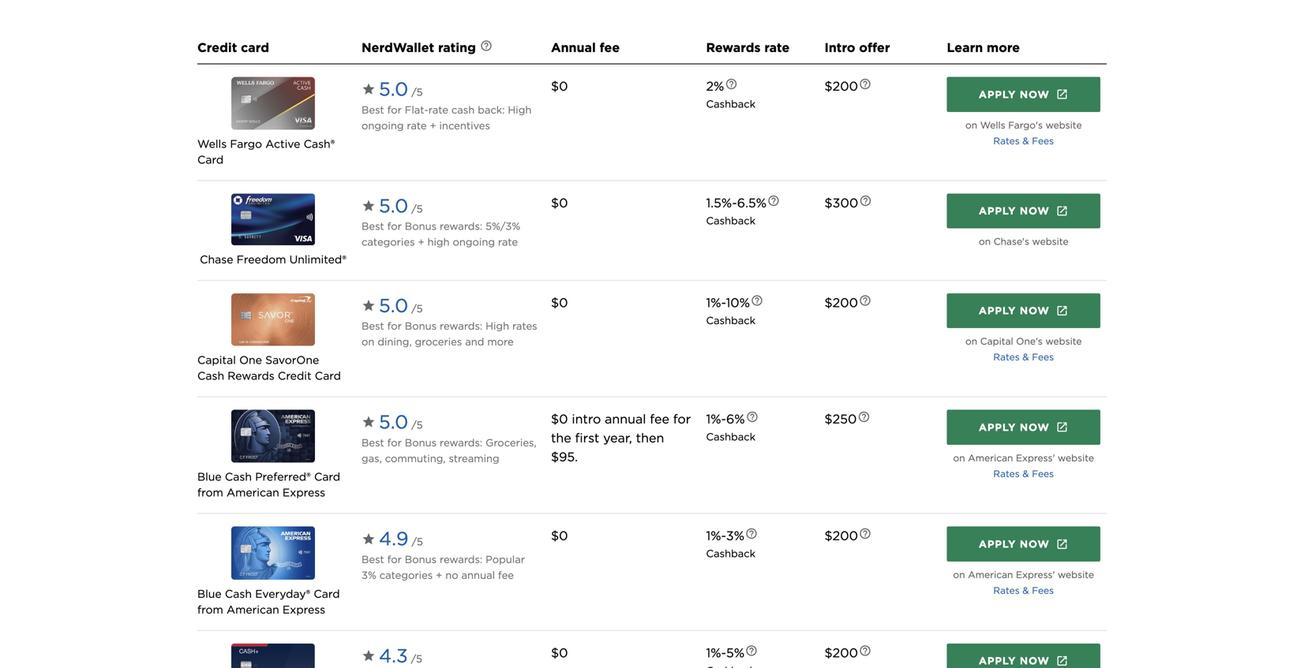 Task type: describe. For each thing, give the bounding box(es) containing it.
1 rates & fees link from the top
[[994, 135, 1054, 147]]

reward rate details image for 1.5%-6.5%
[[768, 195, 780, 207]]

on capital one's website rates & fees
[[966, 336, 1082, 363]]

5.0 /5 for 6%
[[379, 411, 423, 434]]

intro offer details image for 1%-3%
[[859, 528, 872, 541]]

website for 3%
[[1058, 570, 1094, 581]]

5.0 /5 for 6.5%
[[379, 195, 423, 217]]

apply for 3%
[[979, 539, 1016, 551]]

fee inside bonus rewards: popular 3% categories + no annual fee
[[498, 570, 514, 582]]

blue cash everyday® card from american express
[[197, 588, 340, 617]]

best for for 10%
[[362, 320, 405, 332]]

card inside blue cash everyday® card from american express
[[314, 588, 340, 601]]

$200 for 2%
[[825, 79, 858, 94]]

nerdwallet rating
[[362, 40, 476, 55]]

rewards: for 1.5%-6.5%
[[440, 220, 483, 233]]

blue for 4.9
[[197, 588, 222, 601]]

reward rate details image for 1%-10%
[[751, 294, 764, 307]]

bonus rewards: 5%/3% categories + high ongoing rate
[[362, 220, 521, 248]]

flat-
[[405, 104, 429, 116]]

chase's
[[994, 236, 1030, 248]]

1.5%-6.5%
[[706, 195, 767, 211]]

4.9
[[379, 528, 409, 551]]

& for 10%
[[1023, 352, 1029, 363]]

now for 6%
[[1020, 422, 1050, 434]]

1%- for 10%
[[706, 295, 726, 311]]

best for 10%
[[362, 320, 384, 332]]

& inside the on wells fargo's website rates & fees
[[1023, 135, 1029, 147]]

cash
[[452, 104, 475, 116]]

/5 inside 4.3 /5
[[411, 653, 422, 666]]

apply for 6.5%
[[979, 205, 1016, 217]]

fees inside the on wells fargo's website rates & fees
[[1032, 135, 1054, 147]]

fargo
[[230, 137, 262, 151]]

0 horizontal spatial credit
[[197, 40, 237, 55]]

1%-6%
[[706, 412, 745, 427]]

annual fee
[[551, 40, 620, 55]]

$0 for 1.5%-6.5%
[[551, 195, 568, 211]]

rating
[[438, 40, 476, 55]]

6.5%
[[737, 195, 767, 211]]

rewards inside capital one savorone cash rewards credit card
[[228, 370, 275, 383]]

rewards: for 1%-3%
[[440, 554, 483, 566]]

cashback for 1%-6%
[[706, 431, 756, 443]]

bonus for 1%-3%
[[405, 554, 437, 566]]

reward rate details image for 1%-6%
[[746, 411, 759, 424]]

on for 1%-10%
[[966, 336, 978, 347]]

4.3 /5
[[379, 645, 422, 668]]

nerdwallet
[[362, 40, 434, 55]]

+ inside bonus rewards: popular 3% categories + no annual fee
[[436, 570, 442, 582]]

5.0 for 6.5%
[[379, 195, 408, 217]]

rates & fees link for 6%
[[994, 468, 1054, 480]]

rewards: for 1%-10%
[[440, 320, 483, 332]]

cash inside capital one savorone cash rewards credit card
[[197, 370, 224, 383]]

1%-10%
[[706, 295, 750, 311]]

unlimited®
[[290, 253, 347, 266]]

freedom
[[237, 253, 286, 266]]

more inside the bonus rewards: high rates on dining, groceries and more
[[487, 336, 514, 348]]

1 best from the top
[[362, 104, 384, 116]]

apply now link for 3%
[[947, 527, 1101, 562]]

1%- for 3%
[[706, 529, 726, 544]]

categories inside bonus rewards: 5%/3% categories + high ongoing rate
[[362, 236, 415, 248]]

categories inside bonus rewards: popular 3% categories + no annual fee
[[380, 570, 433, 582]]

one's
[[1017, 336, 1043, 347]]

fees for 10%
[[1032, 352, 1054, 363]]

rates & fees link for 10%
[[994, 352, 1054, 363]]

$0 inside $0 intro annual fee for the first year, then $95.
[[551, 412, 568, 427]]

express' for 4.9
[[1016, 570, 1055, 581]]

rewards rate
[[706, 40, 790, 55]]

5.0 for 6%
[[379, 411, 408, 434]]

website inside the on wells fargo's website rates & fees
[[1046, 119, 1082, 131]]

now for 5%
[[1020, 656, 1050, 668]]

for inside $0 intro annual fee for the first year, then $95.
[[673, 412, 691, 427]]

6%
[[727, 412, 745, 427]]

annual
[[551, 40, 596, 55]]

1 horizontal spatial rewards
[[706, 40, 761, 55]]

reward rate details image for 1%-3%
[[745, 528, 758, 541]]

5%
[[727, 646, 745, 661]]

$0 for 1%-5%
[[551, 646, 568, 661]]

on for 1%-3%
[[954, 570, 966, 581]]

gas,
[[362, 453, 382, 465]]

credit card
[[197, 40, 269, 55]]

$0 for 2%
[[551, 79, 568, 94]]

blue cash preferred® card from american express image image
[[231, 410, 315, 463]]

5.0 /5 for 10%
[[379, 294, 423, 317]]

the
[[551, 431, 572, 446]]

$95.
[[551, 450, 578, 465]]

high inside the bonus rewards: high rates on dining, groceries and more
[[486, 320, 509, 332]]

intro offer
[[825, 40, 890, 55]]

bonus rewards: groceries, gas, commuting, streaming
[[362, 437, 537, 465]]

apply for 5%
[[979, 656, 1016, 668]]

american inside blue cash preferred® card from american express
[[227, 487, 279, 500]]

for for 3%
[[387, 554, 402, 566]]

cashback for 1%-10%
[[706, 315, 756, 327]]

no
[[446, 570, 458, 582]]

website for 6%
[[1058, 453, 1094, 464]]

1 apply from the top
[[979, 88, 1016, 101]]

learn
[[947, 40, 983, 55]]

apply now for 10%
[[979, 305, 1050, 317]]

year,
[[603, 431, 632, 446]]

ongoing inside bonus rewards: 5%/3% categories + high ongoing rate
[[453, 236, 495, 248]]

commuting,
[[385, 453, 446, 465]]

express for 4.9
[[283, 604, 325, 617]]

2%
[[706, 79, 724, 94]]

bonus for 1%-10%
[[405, 320, 437, 332]]

incentives
[[439, 119, 490, 132]]

now for 6.5%
[[1020, 205, 1050, 217]]

annual inside bonus rewards: popular 3% categories + no annual fee
[[462, 570, 495, 582]]

wells inside the on wells fargo's website rates & fees
[[981, 119, 1006, 131]]

best for 3%
[[362, 554, 384, 566]]

intro offer details image for 1.5%-6.5%
[[859, 195, 872, 207]]

capital inside on capital one's website rates & fees
[[981, 336, 1014, 347]]

on for 1%-6%
[[954, 453, 966, 464]]

intro offer details image for 1%-10%
[[859, 294, 872, 307]]

bonus for 1%-6%
[[405, 437, 437, 449]]

rates for 10%
[[994, 352, 1020, 363]]

intro offer details image for 1%-5%
[[859, 645, 872, 658]]

wells inside wells fargo active cash® card
[[197, 137, 227, 151]]

1 horizontal spatial more
[[987, 40, 1020, 55]]

dining,
[[378, 336, 412, 348]]

1%-3%
[[706, 529, 745, 544]]

card
[[241, 40, 269, 55]]

apply now link for 10%
[[947, 294, 1101, 328]]

rates & fees link for 3%
[[994, 585, 1054, 597]]

on wells fargo's website rates & fees
[[966, 119, 1082, 147]]

bonus rewards: high rates on dining, groceries and more
[[362, 320, 537, 348]]

learn more
[[947, 40, 1020, 55]]

flat-rate cash back: high ongoing rate + incentives
[[362, 104, 532, 132]]

rate inside bonus rewards: 5%/3% categories + high ongoing rate
[[498, 236, 518, 248]]

1 5.0 /5 from the top
[[379, 78, 423, 101]]

card inside wells fargo active cash® card
[[197, 153, 224, 167]]

reward rate details image for 1%-5%
[[746, 645, 758, 658]]

apply now link for 6%
[[947, 410, 1101, 445]]

streaming
[[449, 453, 500, 465]]

/5 for 1%-10%
[[412, 303, 423, 315]]

1 5.0 from the top
[[379, 78, 408, 101]]

1 horizontal spatial 3%
[[726, 529, 745, 544]]

fee inside $0 intro annual fee for the first year, then $95.
[[650, 412, 670, 427]]

card inside blue cash preferred® card from american express
[[314, 471, 340, 484]]

website for 10%
[[1046, 336, 1082, 347]]

popular
[[486, 554, 525, 566]]

best for for 3%
[[362, 554, 405, 566]]

blue cash everyday® card from american express image image
[[231, 527, 315, 580]]

now for 3%
[[1020, 539, 1050, 551]]

cash for 5.0
[[225, 471, 252, 484]]

/5 for 1%-6%
[[412, 419, 423, 432]]

blue cash preferred® card from american express
[[197, 471, 340, 500]]

on chase's website
[[979, 236, 1069, 248]]

chase freedom unlimited® image image
[[231, 194, 315, 245]]

cashback for 1.5%-6.5%
[[706, 215, 756, 227]]

express' for 5.0
[[1016, 453, 1055, 464]]



Task type: locate. For each thing, give the bounding box(es) containing it.
0 vertical spatial from
[[197, 487, 223, 500]]

2 on american express' website rates & fees from the top
[[954, 570, 1094, 597]]

best for for 6%
[[362, 437, 405, 449]]

1 horizontal spatial fee
[[600, 40, 620, 55]]

2 rates from the top
[[994, 352, 1020, 363]]

best for 6.5%
[[362, 220, 384, 233]]

fee right annual
[[600, 40, 620, 55]]

from inside blue cash preferred® card from american express
[[197, 487, 223, 500]]

1 vertical spatial fee
[[650, 412, 670, 427]]

1%- for 5%
[[706, 646, 727, 661]]

active
[[266, 137, 300, 151]]

rate left cash
[[429, 104, 448, 116]]

2 vertical spatial cash
[[225, 588, 252, 601]]

rewards: inside the bonus rewards: high rates on dining, groceries and more
[[440, 320, 483, 332]]

2 from from the top
[[197, 604, 223, 617]]

1 vertical spatial +
[[418, 236, 425, 248]]

rewards
[[706, 40, 761, 55], [228, 370, 275, 383]]

from inside blue cash everyday® card from american express
[[197, 604, 223, 617]]

back:
[[478, 104, 505, 116]]

blue inside blue cash preferred® card from american express
[[197, 471, 222, 484]]

/5
[[412, 86, 423, 98], [412, 203, 423, 215], [412, 303, 423, 315], [412, 419, 423, 432], [412, 536, 423, 549], [411, 653, 422, 666]]

cashback down "1%-3%" at the bottom
[[706, 548, 756, 560]]

0 horizontal spatial wells
[[197, 137, 227, 151]]

& for 3%
[[1023, 585, 1029, 597]]

10%
[[726, 295, 750, 311]]

reward rate details image
[[751, 294, 764, 307], [746, 645, 758, 658]]

credit down savorone at the bottom of the page
[[278, 370, 312, 383]]

bonus inside "bonus rewards: groceries, gas, commuting, streaming"
[[405, 437, 437, 449]]

3 rates & fees link from the top
[[994, 468, 1054, 480]]

/5 right 4.3
[[411, 653, 422, 666]]

express down 'everyday®'
[[283, 604, 325, 617]]

for for 6%
[[387, 437, 402, 449]]

bonus inside bonus rewards: popular 3% categories + no annual fee
[[405, 554, 437, 566]]

cashback for 2%
[[706, 98, 756, 110]]

4 1%- from the top
[[706, 646, 727, 661]]

blue inside blue cash everyday® card from american express
[[197, 588, 222, 601]]

0 vertical spatial fee
[[600, 40, 620, 55]]

2 bonus from the top
[[405, 320, 437, 332]]

3 5.0 /5 from the top
[[379, 294, 423, 317]]

3 $0 from the top
[[551, 295, 568, 311]]

1 vertical spatial cash
[[225, 471, 252, 484]]

chase
[[200, 253, 233, 266]]

3 best from the top
[[362, 320, 384, 332]]

apply now for 6%
[[979, 422, 1050, 434]]

1 blue from the top
[[197, 471, 222, 484]]

2 $200 from the top
[[825, 295, 858, 311]]

1 apply now link from the top
[[947, 77, 1101, 112]]

4 $0 from the top
[[551, 412, 568, 427]]

5 now from the top
[[1020, 539, 1050, 551]]

credit
[[197, 40, 237, 55], [278, 370, 312, 383]]

5 best for from the top
[[362, 554, 405, 566]]

website inside on capital one's website rates & fees
[[1046, 336, 1082, 347]]

1 now from the top
[[1020, 88, 1050, 101]]

blue for 5.0
[[197, 471, 222, 484]]

3%
[[726, 529, 745, 544], [362, 570, 377, 582]]

1 rates from the top
[[994, 135, 1020, 147]]

rewards down one
[[228, 370, 275, 383]]

american inside blue cash everyday® card from american express
[[227, 604, 279, 617]]

1 on american express' website rates & fees from the top
[[954, 453, 1094, 480]]

wells fargo active cash® card
[[197, 137, 335, 167]]

rewards: inside bonus rewards: 5%/3% categories + high ongoing rate
[[440, 220, 483, 233]]

3 cashback from the top
[[706, 315, 756, 327]]

cash inside blue cash everyday® card from american express
[[225, 588, 252, 601]]

credit left card
[[197, 40, 237, 55]]

cashback down 2% on the right top of the page
[[706, 98, 756, 110]]

1%-
[[706, 295, 726, 311], [706, 412, 727, 427], [706, 529, 726, 544], [706, 646, 727, 661]]

high left rates
[[486, 320, 509, 332]]

rewards: up and
[[440, 320, 483, 332]]

fees
[[1032, 135, 1054, 147], [1032, 352, 1054, 363], [1032, 468, 1054, 480], [1032, 585, 1054, 597]]

bonus up 'high'
[[405, 220, 437, 233]]

1 1%- from the top
[[706, 295, 726, 311]]

reward rate details image right "1%-3%" at the bottom
[[745, 528, 758, 541]]

reward rate details image
[[725, 78, 738, 90], [768, 195, 780, 207], [746, 411, 759, 424], [745, 528, 758, 541]]

1 vertical spatial categories
[[380, 570, 433, 582]]

american
[[968, 453, 1013, 464], [227, 487, 279, 500], [968, 570, 1013, 581], [227, 604, 279, 617]]

1 vertical spatial reward rate details image
[[746, 645, 758, 658]]

apply now link for 6.5%
[[947, 194, 1101, 229]]

2 vertical spatial +
[[436, 570, 442, 582]]

0 vertical spatial express
[[283, 487, 325, 500]]

rates inside on capital one's website rates & fees
[[994, 352, 1020, 363]]

cashback
[[706, 98, 756, 110], [706, 215, 756, 227], [706, 315, 756, 327], [706, 431, 756, 443], [706, 548, 756, 560]]

& inside on capital one's website rates & fees
[[1023, 352, 1029, 363]]

+ inside bonus rewards: 5%/3% categories + high ongoing rate
[[418, 236, 425, 248]]

1 express from the top
[[283, 487, 325, 500]]

1 vertical spatial express
[[283, 604, 325, 617]]

ongoing inside 'flat-rate cash back: high ongoing rate + incentives'
[[362, 119, 404, 132]]

on
[[966, 119, 978, 131], [979, 236, 991, 248], [966, 336, 978, 347], [362, 336, 375, 348], [954, 453, 966, 464], [954, 570, 966, 581]]

more right learn
[[987, 40, 1020, 55]]

cashback down the "1%-10%"
[[706, 315, 756, 327]]

cash inside blue cash preferred® card from american express
[[225, 471, 252, 484]]

annual inside $0 intro annual fee for the first year, then $95.
[[605, 412, 646, 427]]

1 vertical spatial high
[[486, 320, 509, 332]]

bonus down 4.9 /5
[[405, 554, 437, 566]]

bonus rewards: popular 3% categories + no annual fee
[[362, 554, 525, 582]]

6 $0 from the top
[[551, 646, 568, 661]]

wells left fargo's at the top
[[981, 119, 1006, 131]]

more right and
[[487, 336, 514, 348]]

1 cashback from the top
[[706, 98, 756, 110]]

high
[[508, 104, 532, 116], [486, 320, 509, 332]]

5 $0 from the top
[[551, 529, 568, 544]]

rates & fees link
[[994, 135, 1054, 147], [994, 352, 1054, 363], [994, 468, 1054, 480], [994, 585, 1054, 597]]

wells
[[981, 119, 1006, 131], [197, 137, 227, 151]]

6 now from the top
[[1020, 656, 1050, 668]]

cashback down "6%"
[[706, 431, 756, 443]]

/5 for 1.5%-6.5%
[[412, 203, 423, 215]]

5.0 up flat-
[[379, 78, 408, 101]]

1 vertical spatial wells
[[197, 137, 227, 151]]

savorone
[[265, 354, 319, 367]]

best for for 6.5%
[[362, 220, 405, 233]]

$0 for 1%-3%
[[551, 529, 568, 544]]

4 cashback from the top
[[706, 431, 756, 443]]

4 rates from the top
[[994, 585, 1020, 597]]

3 apply now from the top
[[979, 305, 1050, 317]]

apply now for 6.5%
[[979, 205, 1050, 217]]

6 apply from the top
[[979, 656, 1016, 668]]

2 horizontal spatial fee
[[650, 412, 670, 427]]

and
[[465, 336, 484, 348]]

4 apply from the top
[[979, 422, 1016, 434]]

annual up year,
[[605, 412, 646, 427]]

4.3
[[379, 645, 408, 668]]

2 rewards: from the top
[[440, 320, 483, 332]]

fees for 3%
[[1032, 585, 1054, 597]]

5 apply now from the top
[[979, 539, 1050, 551]]

intro offer details image for 1%-6%
[[858, 411, 871, 424]]

best for 6%
[[362, 437, 384, 449]]

1 vertical spatial more
[[487, 336, 514, 348]]

0 horizontal spatial more
[[487, 336, 514, 348]]

bonus for 1.5%-6.5%
[[405, 220, 437, 233]]

fees for 6%
[[1032, 468, 1054, 480]]

annual right no
[[462, 570, 495, 582]]

0 vertical spatial on american express' website rates & fees
[[954, 453, 1094, 480]]

fee down popular
[[498, 570, 514, 582]]

2 apply from the top
[[979, 205, 1016, 217]]

now for 10%
[[1020, 305, 1050, 317]]

6 apply now from the top
[[979, 656, 1050, 668]]

2 5.0 from the top
[[379, 195, 408, 217]]

rewards: up streaming
[[440, 437, 483, 449]]

apply now
[[979, 88, 1050, 101], [979, 205, 1050, 217], [979, 305, 1050, 317], [979, 422, 1050, 434], [979, 539, 1050, 551], [979, 656, 1050, 668]]

3 & from the top
[[1023, 468, 1029, 480]]

4 best from the top
[[362, 437, 384, 449]]

1 vertical spatial annual
[[462, 570, 495, 582]]

1 vertical spatial express'
[[1016, 570, 1055, 581]]

cashback down the 1.5%-6.5%
[[706, 215, 756, 227]]

website
[[1046, 119, 1082, 131], [1033, 236, 1069, 248], [1046, 336, 1082, 347], [1058, 453, 1094, 464], [1058, 570, 1094, 581]]

2 apply now link from the top
[[947, 194, 1101, 229]]

$300
[[825, 195, 859, 211]]

rate left intro
[[765, 40, 790, 55]]

fees inside on capital one's website rates & fees
[[1032, 352, 1054, 363]]

cash®
[[304, 137, 335, 151]]

+ left incentives
[[430, 119, 436, 132]]

0 horizontal spatial rewards
[[228, 370, 275, 383]]

4 $200 from the top
[[825, 646, 858, 661]]

1 vertical spatial blue
[[197, 588, 222, 601]]

apply now link for 5%
[[947, 644, 1101, 669]]

1 vertical spatial capital
[[197, 354, 236, 367]]

4 & from the top
[[1023, 585, 1029, 597]]

$200 for 1%-5%
[[825, 646, 858, 661]]

apply for 10%
[[979, 305, 1016, 317]]

bonus up commuting,
[[405, 437, 437, 449]]

2 & from the top
[[1023, 352, 1029, 363]]

2 best from the top
[[362, 220, 384, 233]]

4 best for from the top
[[362, 437, 405, 449]]

3 5.0 from the top
[[379, 294, 408, 317]]

reward rate details image right 2% on the right top of the page
[[725, 78, 738, 90]]

$0 intro annual fee for the first year, then $95.
[[551, 412, 691, 465]]

3 bonus from the top
[[405, 437, 437, 449]]

$200
[[825, 79, 858, 94], [825, 295, 858, 311], [825, 529, 858, 544], [825, 646, 858, 661]]

3 fees from the top
[[1032, 468, 1054, 480]]

4 rewards: from the top
[[440, 554, 483, 566]]

1 vertical spatial credit
[[278, 370, 312, 383]]

4 rates & fees link from the top
[[994, 585, 1054, 597]]

2 fees from the top
[[1032, 352, 1054, 363]]

rates for 3%
[[994, 585, 1020, 597]]

4 5.0 /5 from the top
[[379, 411, 423, 434]]

5%/3%
[[486, 220, 521, 233]]

on inside on capital one's website rates & fees
[[966, 336, 978, 347]]

0 vertical spatial cash
[[197, 370, 224, 383]]

1.5%-
[[706, 195, 737, 211]]

categories left 'high'
[[362, 236, 415, 248]]

4 5.0 from the top
[[379, 411, 408, 434]]

5 apply from the top
[[979, 539, 1016, 551]]

high
[[428, 236, 450, 248]]

reward rate details image right 10%
[[751, 294, 764, 307]]

4 bonus from the top
[[405, 554, 437, 566]]

3 apply from the top
[[979, 305, 1016, 317]]

0 vertical spatial 3%
[[726, 529, 745, 544]]

1 vertical spatial rewards
[[228, 370, 275, 383]]

1 horizontal spatial annual
[[605, 412, 646, 427]]

high right back:
[[508, 104, 532, 116]]

0 horizontal spatial fee
[[498, 570, 514, 582]]

2 apply now from the top
[[979, 205, 1050, 217]]

blue left 'everyday®'
[[197, 588, 222, 601]]

0 horizontal spatial ongoing
[[362, 119, 404, 132]]

3 apply now link from the top
[[947, 294, 1101, 328]]

intro offer details image
[[859, 78, 872, 90], [859, 195, 872, 207], [859, 294, 872, 307], [858, 411, 871, 424], [859, 528, 872, 541], [859, 645, 872, 658]]

cash for 4.9
[[225, 588, 252, 601]]

2 rates & fees link from the top
[[994, 352, 1054, 363]]

1%- for 6%
[[706, 412, 727, 427]]

1 horizontal spatial capital
[[981, 336, 1014, 347]]

express
[[283, 487, 325, 500], [283, 604, 325, 617]]

0 vertical spatial credit
[[197, 40, 237, 55]]

4 apply now from the top
[[979, 422, 1050, 434]]

1 express' from the top
[[1016, 453, 1055, 464]]

4 now from the top
[[1020, 422, 1050, 434]]

2 1%- from the top
[[706, 412, 727, 427]]

2 $0 from the top
[[551, 195, 568, 211]]

groceries
[[415, 336, 462, 348]]

everyday®
[[255, 588, 310, 601]]

wells fargo active cash® card image image
[[231, 77, 315, 130]]

1 horizontal spatial ongoing
[[453, 236, 495, 248]]

card
[[197, 153, 224, 167], [315, 370, 341, 383], [314, 471, 340, 484], [314, 588, 340, 601]]

2 vertical spatial fee
[[498, 570, 514, 582]]

categories down 4.9 /5
[[380, 570, 433, 582]]

reward rate details image right 5%
[[746, 645, 758, 658]]

+
[[430, 119, 436, 132], [418, 236, 425, 248], [436, 570, 442, 582]]

1 vertical spatial 3%
[[362, 570, 377, 582]]

1 apply now from the top
[[979, 88, 1050, 101]]

0 vertical spatial high
[[508, 104, 532, 116]]

1 fees from the top
[[1032, 135, 1054, 147]]

& for 6%
[[1023, 468, 1029, 480]]

on inside the bonus rewards: high rates on dining, groceries and more
[[362, 336, 375, 348]]

1 & from the top
[[1023, 135, 1029, 147]]

rates
[[994, 135, 1020, 147], [994, 352, 1020, 363], [994, 468, 1020, 480], [994, 585, 1020, 597]]

reward rate details image for 2%
[[725, 78, 738, 90]]

5 best from the top
[[362, 554, 384, 566]]

+ inside 'flat-rate cash back: high ongoing rate + incentives'
[[430, 119, 436, 132]]

capital inside capital one savorone cash rewards credit card
[[197, 354, 236, 367]]

1%-5%
[[706, 646, 745, 661]]

1 from from the top
[[197, 487, 223, 500]]

0 vertical spatial ongoing
[[362, 119, 404, 132]]

bonus up groceries
[[405, 320, 437, 332]]

rate down flat-
[[407, 119, 427, 132]]

offer
[[859, 40, 890, 55]]

intro offer details image for 2%
[[859, 78, 872, 90]]

2 express' from the top
[[1016, 570, 1055, 581]]

5.0 /5 up flat-
[[379, 78, 423, 101]]

rates inside the on wells fargo's website rates & fees
[[994, 135, 1020, 147]]

5 apply now link from the top
[[947, 527, 1101, 562]]

capital one savorone cash rewards credit card
[[197, 354, 341, 383]]

5 cashback from the top
[[706, 548, 756, 560]]

3 1%- from the top
[[706, 529, 726, 544]]

from
[[197, 487, 223, 500], [197, 604, 223, 617]]

now
[[1020, 88, 1050, 101], [1020, 205, 1050, 217], [1020, 305, 1050, 317], [1020, 422, 1050, 434], [1020, 539, 1050, 551], [1020, 656, 1050, 668]]

bonus inside bonus rewards: 5%/3% categories + high ongoing rate
[[405, 220, 437, 233]]

1 rewards: from the top
[[440, 220, 483, 233]]

rewards: for 1%-6%
[[440, 437, 483, 449]]

2 5.0 /5 from the top
[[379, 195, 423, 217]]

rewards: up no
[[440, 554, 483, 566]]

5.0 for 10%
[[379, 294, 408, 317]]

how are nerdwallet's ratings determined? image
[[480, 40, 493, 52]]

1 $200 from the top
[[825, 79, 858, 94]]

apply now for 5%
[[979, 656, 1050, 668]]

bonus inside the bonus rewards: high rates on dining, groceries and more
[[405, 320, 437, 332]]

2 now from the top
[[1020, 205, 1050, 217]]

rates for 6%
[[994, 468, 1020, 480]]

5.0
[[379, 78, 408, 101], [379, 195, 408, 217], [379, 294, 408, 317], [379, 411, 408, 434]]

3 rates from the top
[[994, 468, 1020, 480]]

reward rate details image right 6.5%
[[768, 195, 780, 207]]

for for 6.5%
[[387, 220, 402, 233]]

0 vertical spatial wells
[[981, 119, 1006, 131]]

capital one savorone cash rewards credit card image image
[[231, 294, 315, 346]]

for
[[387, 104, 402, 116], [387, 220, 402, 233], [387, 320, 402, 332], [673, 412, 691, 427], [387, 437, 402, 449], [387, 554, 402, 566]]

reward rate details image right "6%"
[[746, 411, 759, 424]]

/5 right 4.9
[[412, 536, 423, 549]]

0 horizontal spatial annual
[[462, 570, 495, 582]]

/5 up flat-
[[412, 86, 423, 98]]

4.9 /5
[[379, 528, 423, 551]]

intro
[[572, 412, 601, 427]]

5.0 up dining,
[[379, 294, 408, 317]]

capital left one
[[197, 354, 236, 367]]

5.0 /5 up bonus rewards: 5%/3% categories + high ongoing rate
[[379, 195, 423, 217]]

/5 up commuting,
[[412, 419, 423, 432]]

rewards: inside bonus rewards: popular 3% categories + no annual fee
[[440, 554, 483, 566]]

0 vertical spatial capital
[[981, 336, 1014, 347]]

groceries,
[[486, 437, 537, 449]]

express for 5.0
[[283, 487, 325, 500]]

card inside capital one savorone cash rewards credit card
[[315, 370, 341, 383]]

1 $0 from the top
[[551, 79, 568, 94]]

high inside 'flat-rate cash back: high ongoing rate + incentives'
[[508, 104, 532, 116]]

on american express' website rates & fees for 4.9
[[954, 570, 1094, 597]]

/5 for 1%-3%
[[412, 536, 423, 549]]

5.0 up commuting,
[[379, 411, 408, 434]]

on american express' website rates & fees for 5.0
[[954, 453, 1094, 480]]

apply now for 3%
[[979, 539, 1050, 551]]

preferred®
[[255, 471, 311, 484]]

one
[[239, 354, 262, 367]]

0 vertical spatial annual
[[605, 412, 646, 427]]

/5 for 2%
[[412, 86, 423, 98]]

3 $200 from the top
[[825, 529, 858, 544]]

3% inside bonus rewards: popular 3% categories + no annual fee
[[362, 570, 377, 582]]

apply for 6%
[[979, 422, 1016, 434]]

fee
[[600, 40, 620, 55], [650, 412, 670, 427], [498, 570, 514, 582]]

credit inside capital one savorone cash rewards credit card
[[278, 370, 312, 383]]

0 vertical spatial categories
[[362, 236, 415, 248]]

rate
[[765, 40, 790, 55], [429, 104, 448, 116], [407, 119, 427, 132], [498, 236, 518, 248]]

0 vertical spatial more
[[987, 40, 1020, 55]]

1 vertical spatial on american express' website rates & fees
[[954, 570, 1094, 597]]

2 best for from the top
[[362, 220, 405, 233]]

0 horizontal spatial capital
[[197, 354, 236, 367]]

6 apply now link from the top
[[947, 644, 1101, 669]]

2 cashback from the top
[[706, 215, 756, 227]]

on for 2%
[[966, 119, 978, 131]]

fargo's
[[1009, 119, 1043, 131]]

1 bonus from the top
[[405, 220, 437, 233]]

rate down 5%/3%
[[498, 236, 518, 248]]

express inside blue cash everyday® card from american express
[[283, 604, 325, 617]]

5.0 up bonus rewards: 5%/3% categories + high ongoing rate
[[379, 195, 408, 217]]

1 vertical spatial from
[[197, 604, 223, 617]]

0 vertical spatial express'
[[1016, 453, 1055, 464]]

1 best for from the top
[[362, 104, 405, 116]]

3 now from the top
[[1020, 305, 1050, 317]]

+ left no
[[436, 570, 442, 582]]

3 best for from the top
[[362, 320, 405, 332]]

2 blue from the top
[[197, 588, 222, 601]]

/5 up groceries
[[412, 303, 423, 315]]

annual
[[605, 412, 646, 427], [462, 570, 495, 582]]

3 rewards: from the top
[[440, 437, 483, 449]]

1 horizontal spatial wells
[[981, 119, 1006, 131]]

intro
[[825, 40, 856, 55]]

first
[[575, 431, 600, 446]]

capital left one's
[[981, 336, 1014, 347]]

u.s. bank cash+® visa signature® card image image
[[231, 644, 315, 669]]

$0 for 1%-10%
[[551, 295, 568, 311]]

2 express from the top
[[283, 604, 325, 617]]

express inside blue cash preferred® card from american express
[[283, 487, 325, 500]]

0 vertical spatial rewards
[[706, 40, 761, 55]]

rewards: inside "bonus rewards: groceries, gas, commuting, streaming"
[[440, 437, 483, 449]]

$200 for 1%-3%
[[825, 529, 858, 544]]

blue left preferred®
[[197, 471, 222, 484]]

from for 5.0
[[197, 487, 223, 500]]

apply now link
[[947, 77, 1101, 112], [947, 194, 1101, 229], [947, 294, 1101, 328], [947, 410, 1101, 445], [947, 527, 1101, 562], [947, 644, 1101, 669]]

from for 4.9
[[197, 604, 223, 617]]

on inside the on wells fargo's website rates & fees
[[966, 119, 978, 131]]

0 vertical spatial reward rate details image
[[751, 294, 764, 307]]

&
[[1023, 135, 1029, 147], [1023, 352, 1029, 363], [1023, 468, 1029, 480], [1023, 585, 1029, 597]]

5.0 /5 up commuting,
[[379, 411, 423, 434]]

bonus
[[405, 220, 437, 233], [405, 320, 437, 332], [405, 437, 437, 449], [405, 554, 437, 566]]

$0
[[551, 79, 568, 94], [551, 195, 568, 211], [551, 295, 568, 311], [551, 412, 568, 427], [551, 529, 568, 544], [551, 646, 568, 661]]

+ left 'high'
[[418, 236, 425, 248]]

0 horizontal spatial 3%
[[362, 570, 377, 582]]

$200 for 1%-10%
[[825, 295, 858, 311]]

0 vertical spatial blue
[[197, 471, 222, 484]]

wells left fargo
[[197, 137, 227, 151]]

0 vertical spatial +
[[430, 119, 436, 132]]

then
[[636, 431, 664, 446]]

4 apply now link from the top
[[947, 410, 1101, 445]]

fee up then
[[650, 412, 670, 427]]

1 vertical spatial ongoing
[[453, 236, 495, 248]]

5.0 /5 up dining,
[[379, 294, 423, 317]]

for for 10%
[[387, 320, 402, 332]]

blue
[[197, 471, 222, 484], [197, 588, 222, 601]]

chase freedom unlimited®
[[200, 253, 347, 266]]

/5 inside 4.9 /5
[[412, 536, 423, 549]]

rewards up 2% on the right top of the page
[[706, 40, 761, 55]]

express down preferred®
[[283, 487, 325, 500]]

rewards: up 'high'
[[440, 220, 483, 233]]

categories
[[362, 236, 415, 248], [380, 570, 433, 582]]

rates
[[512, 320, 537, 332]]

1 horizontal spatial credit
[[278, 370, 312, 383]]

cashback for 1%-3%
[[706, 548, 756, 560]]

$250
[[825, 412, 857, 427]]

4 fees from the top
[[1032, 585, 1054, 597]]

/5 up bonus rewards: 5%/3% categories + high ongoing rate
[[412, 203, 423, 215]]



Task type: vqa. For each thing, say whether or not it's contained in the screenshot.
annual to the bottom
yes



